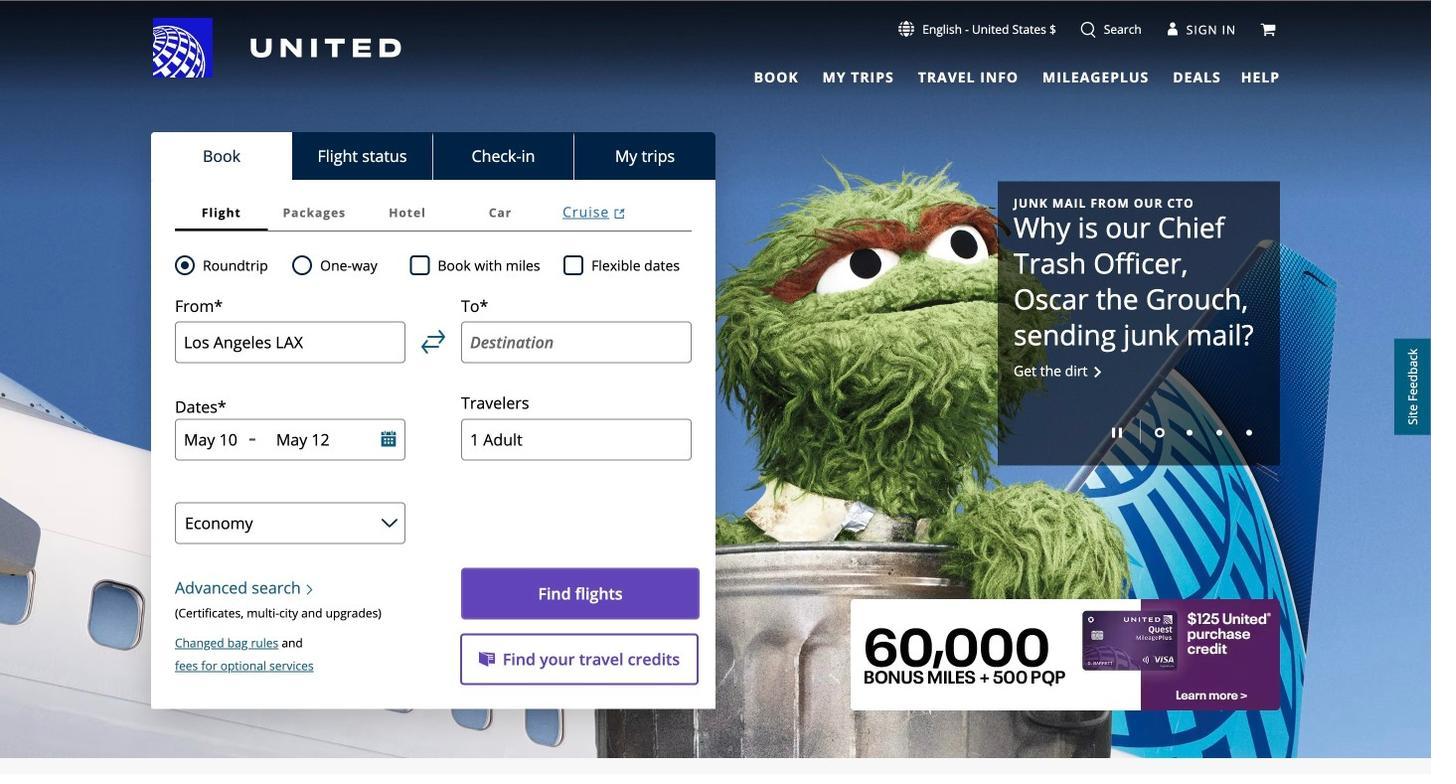 Task type: vqa. For each thing, say whether or not it's contained in the screenshot.
Flexible dates ICON
no



Task type: describe. For each thing, give the bounding box(es) containing it.
round trip flight search element
[[195, 253, 268, 277]]

Return text field
[[276, 429, 354, 450]]

1 vertical spatial tab list
[[151, 132, 716, 180]]

2 vertical spatial tab list
[[175, 194, 692, 232]]

Departure text field
[[184, 429, 241, 450]]



Task type: locate. For each thing, give the bounding box(es) containing it.
main content
[[0, 132, 1431, 774]]

navigation
[[0, 17, 1431, 89]]

book with miles element
[[410, 253, 564, 277]]

tab list
[[742, 60, 1225, 89], [151, 132, 716, 180], [175, 194, 692, 232]]

carousel buttons element
[[1014, 413, 1264, 450]]

one way flight search element
[[312, 253, 378, 277]]

0 vertical spatial tab list
[[742, 60, 1225, 89]]



